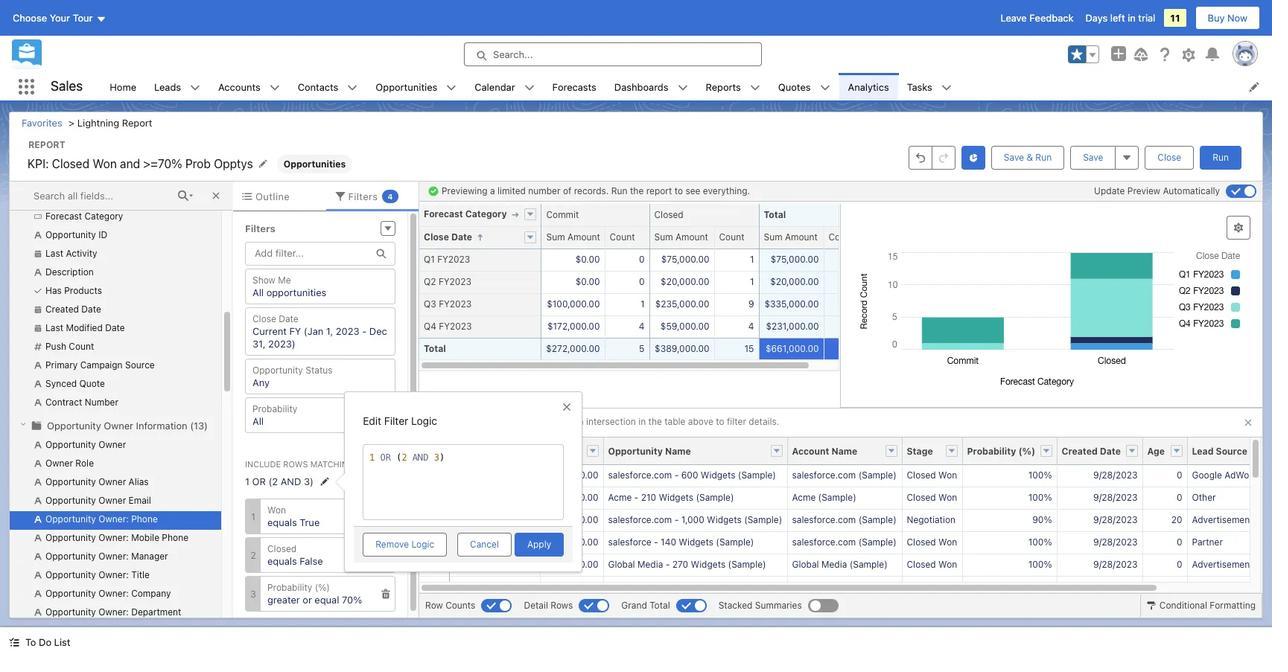 Task type: describe. For each thing, give the bounding box(es) containing it.
contacts
[[298, 81, 339, 93]]

calendar link
[[466, 73, 524, 101]]

reports
[[706, 81, 741, 93]]

text default image for dashboards
[[678, 83, 688, 93]]

in
[[1128, 12, 1136, 24]]

to do list
[[25, 637, 70, 649]]

leave feedback link
[[1001, 12, 1074, 24]]

days left in trial
[[1086, 12, 1156, 24]]

buy now
[[1208, 12, 1248, 24]]

your
[[50, 12, 70, 24]]

calendar list item
[[466, 73, 544, 101]]

text default image for reports
[[750, 83, 761, 93]]

buy now button
[[1196, 6, 1261, 30]]

to
[[25, 637, 36, 649]]

analytics
[[848, 81, 890, 93]]

accounts list item
[[209, 73, 289, 101]]

analytics link
[[839, 73, 898, 101]]

leave
[[1001, 12, 1027, 24]]

tasks list item
[[898, 73, 961, 101]]

text default image for calendar
[[524, 83, 535, 93]]

leads
[[154, 81, 181, 93]]

text default image for contacts
[[348, 83, 358, 93]]

tour
[[73, 12, 93, 24]]

accounts link
[[209, 73, 270, 101]]

days
[[1086, 12, 1108, 24]]

dashboards
[[615, 81, 669, 93]]

dashboards list item
[[606, 73, 697, 101]]

leads link
[[145, 73, 190, 101]]

leave feedback
[[1001, 12, 1074, 24]]

now
[[1228, 12, 1248, 24]]

reports list item
[[697, 73, 770, 101]]

sales
[[51, 78, 83, 94]]

11
[[1171, 12, 1181, 24]]

text default image for tasks
[[942, 83, 952, 93]]

text default image for leads
[[190, 83, 201, 93]]



Task type: vqa. For each thing, say whether or not it's contained in the screenshot.
the Date
no



Task type: locate. For each thing, give the bounding box(es) containing it.
3 text default image from the left
[[942, 83, 952, 93]]

contacts link
[[289, 73, 348, 101]]

text default image inside contacts list item
[[348, 83, 358, 93]]

text default image right accounts
[[270, 83, 280, 93]]

text default image
[[270, 83, 280, 93], [524, 83, 535, 93], [942, 83, 952, 93]]

text default image inside tasks list item
[[942, 83, 952, 93]]

text default image inside the opportunities list item
[[447, 83, 457, 93]]

text default image right calendar
[[524, 83, 535, 93]]

text default image for accounts
[[270, 83, 280, 93]]

reports link
[[697, 73, 750, 101]]

contacts list item
[[289, 73, 367, 101]]

text default image left reports
[[678, 83, 688, 93]]

calendar
[[475, 81, 515, 93]]

buy
[[1208, 12, 1225, 24]]

choose your tour button
[[12, 6, 107, 30]]

text default image right tasks at the right top of page
[[942, 83, 952, 93]]

text default image right quotes
[[820, 83, 831, 93]]

home
[[110, 81, 136, 93]]

accounts
[[218, 81, 261, 93]]

to do list button
[[0, 628, 79, 658]]

text default image inside calendar 'list item'
[[524, 83, 535, 93]]

choose your tour
[[13, 12, 93, 24]]

forecasts
[[553, 81, 597, 93]]

do
[[39, 637, 51, 649]]

2 text default image from the left
[[524, 83, 535, 93]]

1 text default image from the left
[[270, 83, 280, 93]]

text default image inside leads list item
[[190, 83, 201, 93]]

search...
[[493, 48, 533, 60]]

list containing home
[[101, 73, 1273, 101]]

text default image left to
[[9, 638, 19, 649]]

text default image left calendar
[[447, 83, 457, 93]]

home link
[[101, 73, 145, 101]]

text default image inside "reports" list item
[[750, 83, 761, 93]]

text default image
[[190, 83, 201, 93], [348, 83, 358, 93], [447, 83, 457, 93], [678, 83, 688, 93], [750, 83, 761, 93], [820, 83, 831, 93], [9, 638, 19, 649]]

list
[[101, 73, 1273, 101]]

left
[[1111, 12, 1126, 24]]

feedback
[[1030, 12, 1074, 24]]

forecasts link
[[544, 73, 606, 101]]

opportunities
[[376, 81, 438, 93]]

text default image inside accounts 'list item'
[[270, 83, 280, 93]]

quotes
[[779, 81, 811, 93]]

1 horizontal spatial text default image
[[524, 83, 535, 93]]

list
[[54, 637, 70, 649]]

tasks
[[907, 81, 933, 93]]

text default image right leads
[[190, 83, 201, 93]]

group
[[1069, 45, 1100, 63]]

search... button
[[464, 42, 762, 66]]

text default image for quotes
[[820, 83, 831, 93]]

text default image inside the to do list button
[[9, 638, 19, 649]]

choose
[[13, 12, 47, 24]]

dashboards link
[[606, 73, 678, 101]]

quotes link
[[770, 73, 820, 101]]

text default image inside quotes list item
[[820, 83, 831, 93]]

text default image right 'contacts'
[[348, 83, 358, 93]]

leads list item
[[145, 73, 209, 101]]

text default image inside dashboards list item
[[678, 83, 688, 93]]

quotes list item
[[770, 73, 839, 101]]

opportunities list item
[[367, 73, 466, 101]]

text default image for opportunities
[[447, 83, 457, 93]]

opportunities link
[[367, 73, 447, 101]]

tasks link
[[898, 73, 942, 101]]

0 horizontal spatial text default image
[[270, 83, 280, 93]]

2 horizontal spatial text default image
[[942, 83, 952, 93]]

trial
[[1139, 12, 1156, 24]]

text default image right reports
[[750, 83, 761, 93]]



